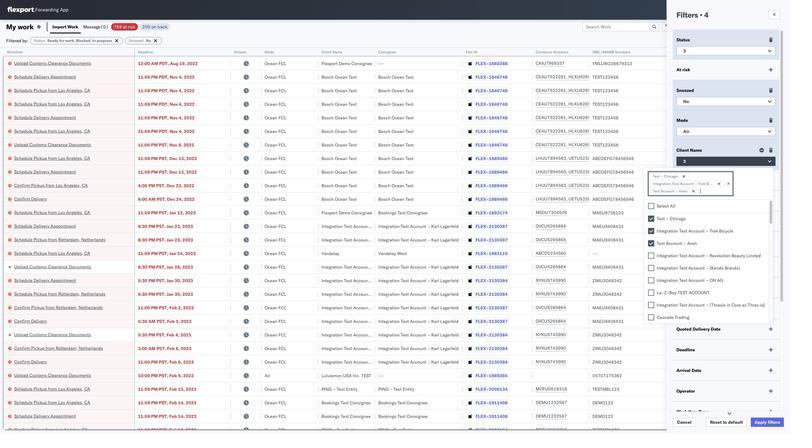 Task type: locate. For each thing, give the bounding box(es) containing it.
1 vertical spatial operator
[[677, 389, 696, 394]]

risk
[[128, 24, 135, 29], [683, 67, 691, 73]]

vandelay for vandelay
[[322, 251, 340, 257]]

4 ceau7522281, hlxu6269489, hlxu8034992 from the top
[[536, 115, 632, 120]]

2006134 for 11:59 pm pst, feb 16, 2023
[[489, 428, 508, 433]]

upload for 10:00 pm pst, feb 9, 2023
[[14, 373, 28, 379]]

carrier name
[[677, 265, 705, 270]]

0 vertical spatial confirm delivery button
[[14, 196, 47, 203]]

3 up departure
[[684, 159, 687, 164]]

choi left the origin
[[722, 224, 731, 229]]

2006134 for 11:59 pm pst, feb 13, 2023
[[489, 387, 508, 392]]

confirm pickup from los angeles, ca link for 4:00 pm pst, dec 23, 2022
[[14, 182, 88, 189]]

angeles, for fourth the 'schedule pickup from los angeles, ca' link from the bottom
[[66, 210, 83, 215]]

revolution
[[710, 253, 731, 259]]

jaehyung for demo123
[[702, 400, 720, 406]]

appointment for 8:30 pm pst, jan 23, 2023
[[51, 223, 76, 229]]

nyku9743990
[[536, 278, 566, 284], [536, 292, 566, 297], [536, 332, 566, 338], [536, 346, 566, 352], [536, 360, 566, 365]]

5:30 up 5:30 pm pst, feb 4, 2023
[[138, 319, 147, 324]]

customs for 11:00 pm pst, nov 8, 2022
[[29, 142, 47, 147]]

2 vandelay from the left
[[379, 251, 396, 257]]

pst, up 5:30 pm pst, feb 4, 2023
[[157, 319, 166, 324]]

test - chicago down all at the top right of the page
[[657, 216, 686, 222]]

1 3 button from the top
[[677, 46, 776, 56]]

20 flex- from the top
[[476, 319, 489, 324]]

2 schedule pickup from rotterdam, netherlands button from the top
[[14, 291, 105, 298]]

am
[[151, 61, 158, 66], [148, 197, 156, 202], [148, 319, 156, 324], [148, 346, 156, 352]]

5:30 am pst, feb 3, 2023
[[138, 319, 192, 324]]

code)
[[677, 244, 692, 250]]

choi up team
[[722, 400, 731, 406]]

1 vertical spatial 3 button
[[677, 157, 776, 166]]

jaehyung for maeu9408431
[[702, 224, 720, 229]]

2130387
[[489, 224, 508, 229], [489, 237, 508, 243], [489, 265, 508, 270], [489, 305, 508, 311], [489, 319, 508, 324]]

4 11:59 pm pdt, nov 4, 2022 from the top
[[138, 115, 195, 121]]

0 vertical spatial operator
[[702, 50, 717, 54]]

schedule pickup from los angeles, ca
[[14, 88, 90, 93], [14, 101, 90, 107], [14, 128, 90, 134], [14, 156, 90, 161], [14, 210, 90, 215], [14, 251, 90, 256], [14, 387, 90, 392], [14, 400, 90, 406]]

ready
[[47, 38, 58, 43]]

pst, up 11:59 pm pst, jan 24, 2023
[[156, 237, 166, 243]]

1 horizontal spatial snoozed
[[677, 88, 695, 93]]

flex-2130387 for schedule delivery appointment
[[476, 224, 508, 229]]

port down departure port on the right
[[692, 198, 701, 204]]

1889466 for schedule pickup from los angeles, ca
[[489, 156, 508, 161]]

status for status : ready for work, blocked, in progress
[[34, 38, 45, 43]]

delivery for 5:30 am pst, feb 3, 2023
[[31, 319, 47, 324]]

integration test account - revolution beauty limited
[[657, 253, 762, 259]]

track
[[158, 24, 168, 29]]

1 2006134 from the top
[[489, 387, 508, 392]]

10 schedule from the top
[[14, 237, 32, 243]]

1 vertical spatial 8:30
[[138, 237, 147, 243]]

0 vertical spatial confirm pickup from los angeles, ca
[[14, 183, 88, 188]]

0 vertical spatial 8:30
[[138, 224, 147, 229]]

operator down exception
[[702, 50, 717, 54]]

23, down the 12,
[[175, 224, 181, 229]]

1 vertical spatial schedule pickup from rotterdam, netherlands button
[[14, 291, 105, 298]]

test right the inc.
[[362, 373, 372, 379]]

1 vertical spatial confirm delivery button
[[14, 318, 47, 325]]

am up 5:30 pm pst, feb 4, 2023
[[148, 319, 156, 324]]

5 flex-2130387 from the top
[[476, 319, 508, 324]]

1 vertical spatial savant
[[716, 74, 730, 80]]

appointment for 11:59 pm pst, feb 14, 2023
[[51, 414, 76, 419]]

arrival
[[677, 198, 691, 204], [677, 368, 691, 374]]

1 horizontal spatial client name
[[677, 148, 703, 153]]

boy
[[670, 290, 677, 296]]

4 schedule delivery appointment link from the top
[[14, 223, 76, 229]]

8:30 down 11:59 pm pst, jan 24, 2023
[[138, 265, 147, 270]]

no
[[146, 38, 151, 43], [684, 99, 690, 104]]

los for third the 'schedule pickup from los angeles, ca' link from the bottom of the page
[[58, 251, 65, 256]]

8 ocean fcl from the top
[[265, 156, 287, 161]]

rotterdam, for 5:30 pm pst, jan 30, 2023
[[58, 291, 80, 297]]

axon up arrival port
[[679, 189, 688, 194]]

6 fcl from the top
[[279, 129, 287, 134]]

netherlands
[[81, 237, 105, 243], [81, 291, 105, 297], [79, 305, 103, 311], [79, 346, 103, 351]]

snoozed down the at risk
[[677, 88, 695, 93]]

client
[[322, 50, 332, 54], [677, 148, 689, 153]]

jaehyung
[[702, 224, 720, 229], [702, 251, 720, 257], [702, 400, 720, 406]]

3 schedule delivery appointment from the top
[[14, 169, 76, 175]]

1 vertical spatial flexport
[[322, 210, 338, 216]]

port right final
[[688, 219, 697, 225]]

integration test account - trek bicycle down 'final port'
[[657, 229, 734, 234]]

11:59 pm pst, dec 13, 2022 up 4:00 pm pst, dec 23, 2022
[[138, 169, 197, 175]]

flexport demo consignee for bookings
[[322, 210, 372, 216]]

1889466 for confirm delivery
[[489, 197, 508, 202]]

0 vertical spatial 1911408
[[489, 400, 508, 406]]

choi for maeu9408431
[[722, 224, 731, 229]]

thras.io]
[[748, 303, 765, 308]]

jaehyung for --
[[702, 251, 720, 257]]

netherlands for 3:00 am pst, feb 6, 2023
[[79, 346, 103, 351]]

6, up 11:00 pm pst, feb 6, 2023
[[176, 346, 180, 352]]

all
[[671, 204, 676, 209]]

bosch
[[322, 74, 334, 80], [379, 74, 391, 80], [322, 88, 334, 93], [379, 88, 391, 93], [322, 101, 334, 107], [379, 101, 391, 107], [322, 115, 334, 121], [379, 115, 391, 121], [322, 129, 334, 134], [379, 129, 391, 134], [322, 142, 334, 148], [379, 142, 391, 148], [322, 156, 334, 161], [379, 156, 391, 161], [322, 169, 334, 175], [379, 169, 391, 175], [322, 183, 334, 189], [379, 183, 391, 189], [322, 197, 334, 202], [379, 197, 391, 202]]

lhuu7894563, for schedule pickup from los angeles, ca
[[536, 156, 568, 161]]

schedule for 8th the 'schedule pickup from los angeles, ca' link from the bottom
[[14, 88, 32, 93]]

2 documents from the top
[[69, 142, 91, 147]]

11 11:59 from the top
[[138, 400, 150, 406]]

: down 205
[[144, 38, 145, 43]]

8:30 pm pst, jan 23, 2023 down the 11:59 pm pst, jan 12, 2023
[[138, 224, 193, 229]]

status : ready for work, blocked, in progress
[[34, 38, 112, 43]]

consignee
[[379, 50, 396, 54], [352, 61, 372, 66], [352, 210, 372, 216], [407, 210, 428, 216], [677, 285, 699, 291], [350, 400, 371, 406], [407, 400, 428, 406], [350, 414, 371, 420], [407, 414, 428, 420]]

-
[[379, 61, 381, 66], [381, 61, 384, 66], [661, 174, 664, 179], [695, 182, 698, 186], [676, 189, 678, 194], [667, 216, 669, 222], [371, 224, 374, 229], [428, 224, 430, 229], [732, 224, 735, 229], [706, 229, 709, 234], [371, 237, 374, 243], [428, 237, 430, 243], [684, 241, 687, 246], [593, 251, 596, 257], [596, 251, 598, 257], [732, 251, 735, 257], [706, 253, 709, 259], [371, 265, 374, 270], [428, 265, 430, 270], [706, 266, 709, 271], [706, 278, 709, 284], [371, 278, 374, 284], [428, 278, 430, 284], [371, 292, 374, 297], [428, 292, 430, 297], [706, 303, 709, 308], [371, 305, 374, 311], [428, 305, 430, 311], [371, 319, 374, 324], [428, 319, 430, 324], [371, 333, 374, 338], [428, 333, 430, 338], [371, 346, 374, 352], [428, 346, 430, 352], [371, 360, 374, 365], [428, 360, 430, 365], [379, 373, 381, 379], [381, 373, 384, 379], [333, 387, 336, 392], [390, 387, 393, 392], [732, 400, 735, 406], [333, 428, 336, 433], [390, 428, 393, 433]]

rotterdam,
[[58, 237, 80, 243], [58, 291, 80, 297], [56, 305, 78, 311], [56, 346, 78, 351]]

0 horizontal spatial numbers
[[554, 50, 569, 54]]

15 schedule from the top
[[14, 400, 32, 406]]

1 vertical spatial schedule pickup from rotterdam, netherlands link
[[14, 291, 105, 297]]

schedule pickup from los angeles, ca for 8th the 'schedule pickup from los angeles, ca' link from the bottom
[[14, 88, 90, 93]]

blocked,
[[76, 38, 92, 43]]

6, up "9,"
[[178, 360, 182, 365]]

numbers up caiu7969337
[[554, 50, 569, 54]]

account
[[689, 290, 710, 296]]

usa
[[343, 373, 352, 379]]

13, down 8,
[[179, 156, 185, 161]]

0 vertical spatial jaehyung
[[702, 224, 720, 229]]

mode inside button
[[265, 50, 274, 54]]

1 horizontal spatial vandelay
[[379, 251, 396, 257]]

feb up the 10:00 pm pst, feb 9, 2023
[[169, 360, 177, 365]]

0 horizontal spatial snoozed
[[129, 38, 144, 43]]

confirm
[[14, 183, 30, 188], [14, 196, 30, 202], [14, 305, 30, 311], [14, 319, 30, 324], [14, 346, 30, 351], [14, 359, 30, 365], [14, 427, 30, 433]]

11:59 pm pst, feb 14, 2023 up 11:59 pm pst, feb 16, 2023
[[138, 414, 197, 420]]

1 vertical spatial 30,
[[175, 292, 181, 297]]

omkar for schedule pickup from los angeles, ca
[[702, 101, 715, 107]]

7 resize handle column header from the left
[[526, 48, 533, 434]]

5 1846748 from the top
[[489, 129, 508, 134]]

1846748 for 8th the 'schedule pickup from los angeles, ca' link from the bottom
[[489, 88, 508, 93]]

2023 down 8:30 pm pst, jan 28, 2023
[[183, 278, 193, 284]]

2022
[[187, 61, 198, 66], [184, 74, 195, 80], [184, 88, 195, 93], [184, 101, 195, 107], [184, 115, 195, 121], [184, 129, 195, 134], [184, 142, 194, 148], [186, 156, 197, 161], [186, 169, 197, 175], [184, 183, 194, 189], [184, 197, 195, 202]]

demo123 for test 20 wi team assignment
[[593, 414, 614, 420]]

11:59 pm pdt, nov 4, 2022
[[138, 74, 195, 80], [138, 88, 195, 93], [138, 101, 195, 107], [138, 115, 195, 121], [138, 129, 195, 134]]

2 clearance from the top
[[48, 142, 68, 147]]

pst, down the 10:00 pm pst, feb 9, 2023
[[159, 387, 168, 392]]

13 ocean fcl from the top
[[265, 224, 287, 229]]

client name inside button
[[322, 50, 343, 54]]

0 horizontal spatial vandelay
[[322, 251, 340, 257]]

1 vertical spatial upload customs clearance documents button
[[14, 142, 91, 148]]

1 vertical spatial 2006134
[[489, 428, 508, 433]]

2 flex-2130387 from the top
[[476, 237, 508, 243]]

11:59 pm pdt, nov 4, 2022 for 8th the 'schedule pickup from los angeles, ca' link from the bottom
[[138, 88, 195, 93]]

schedule for third the 'schedule pickup from los angeles, ca' link from the bottom of the page
[[14, 251, 32, 256]]

2 schedule pickup from los angeles, ca button from the top
[[14, 101, 90, 108]]

1 horizontal spatial client
[[677, 148, 689, 153]]

work up 'cancel' button
[[677, 410, 688, 415]]

operator down arrival date
[[677, 389, 696, 394]]

1 flexport demo consignee from the top
[[322, 61, 372, 66]]

None checkbox
[[649, 203, 655, 209], [649, 216, 655, 222], [649, 228, 655, 234], [649, 253, 655, 259], [649, 265, 655, 272], [649, 302, 655, 309], [649, 315, 655, 321], [649, 203, 655, 209], [649, 216, 655, 222], [649, 228, 655, 234], [649, 253, 655, 259], [649, 265, 655, 272], [649, 302, 655, 309], [649, 315, 655, 321]]

0 vertical spatial demu1232567
[[536, 400, 568, 406]]

3 up the at risk
[[684, 48, 687, 54]]

12:00
[[138, 61, 150, 66]]

3 2130384 from the top
[[489, 333, 508, 338]]

angeles, for third the 'schedule pickup from los angeles, ca' link from the bottom of the page
[[66, 251, 83, 256]]

jaehyung down (firms
[[702, 251, 720, 257]]

jan up 11:59 pm pst, jan 24, 2023
[[167, 237, 174, 243]]

pst, up 11:00 pm pst, feb 2, 2023
[[156, 292, 166, 297]]

consignee inside button
[[379, 50, 396, 54]]

0 vertical spatial client
[[322, 50, 332, 54]]

1 flex-1911408 from the top
[[476, 400, 508, 406]]

schedule for 2nd the 'schedule pickup from los angeles, ca' link
[[14, 101, 32, 107]]

1 schedule pickup from los angeles, ca button from the top
[[14, 87, 90, 94]]

1 vertical spatial agent
[[769, 251, 780, 257]]

los for 2nd the 'schedule pickup from los angeles, ca' link
[[58, 101, 65, 107]]

maeu9408431 for confirm delivery
[[593, 319, 624, 324]]

25 fcl from the top
[[279, 400, 287, 406]]

upload customs clearance documents button
[[14, 60, 91, 67], [14, 142, 91, 148], [14, 373, 91, 379]]

4 abcdefg78456546 from the top
[[593, 197, 634, 202]]

chicago up all at the top right of the page
[[665, 174, 678, 179]]

1 vertical spatial 14,
[[178, 414, 185, 420]]

nov for 8th the 'schedule pickup from los angeles, ca' link from the bottom
[[170, 88, 178, 93]]

1 jaehyung from the top
[[702, 224, 720, 229]]

mode button
[[262, 48, 312, 55]]

2 schedule delivery appointment link from the top
[[14, 114, 76, 121]]

5 11:59 pm pdt, nov 4, 2022 from the top
[[138, 129, 195, 134]]

11:00 pm pst, nov 8, 2022
[[138, 142, 194, 148]]

1 vertical spatial 8:30 pm pst, jan 23, 2023
[[138, 237, 193, 243]]

1 fcl from the top
[[279, 61, 287, 66]]

4 upload customs clearance documents link from the top
[[14, 332, 91, 338]]

1 30, from the top
[[175, 278, 181, 284]]

2 confirm pickup from rotterdam, netherlands link from the top
[[14, 345, 103, 352]]

integration
[[653, 182, 672, 186], [322, 224, 343, 229], [379, 224, 400, 229], [657, 229, 679, 234], [322, 237, 343, 243], [379, 237, 400, 243], [657, 253, 679, 259], [322, 265, 343, 270], [379, 265, 400, 270], [657, 266, 679, 271], [657, 278, 679, 284], [322, 278, 343, 284], [379, 278, 400, 284], [322, 292, 343, 297], [379, 292, 400, 297], [657, 303, 679, 308], [322, 305, 343, 311], [379, 305, 400, 311], [322, 319, 343, 324], [379, 319, 400, 324], [322, 333, 343, 338], [379, 333, 400, 338], [322, 346, 343, 352], [379, 346, 400, 352], [322, 360, 343, 365], [379, 360, 400, 365]]

flex-2006134 for 11:59 pm pst, feb 16, 2023
[[476, 428, 508, 433]]

1 confirm pickup from los angeles, ca from the top
[[14, 183, 88, 188]]

consignee name
[[677, 285, 712, 291]]

3 schedule pickup from los angeles, ca link from the top
[[14, 128, 90, 134]]

deadline inside button
[[138, 50, 153, 54]]

0 vertical spatial 8:30 pm pst, jan 23, 2023
[[138, 224, 193, 229]]

1 horizontal spatial status
[[677, 37, 690, 43]]

None checkbox
[[649, 241, 655, 247], [649, 278, 655, 284], [649, 290, 655, 296], [649, 241, 655, 247], [649, 278, 655, 284], [649, 290, 655, 296]]

team
[[723, 414, 733, 420]]

2 destination from the top
[[745, 400, 768, 406]]

1 vertical spatial 1911408
[[489, 414, 508, 420]]

status left ready
[[34, 38, 45, 43]]

feb down the 5:30 am pst, feb 3, 2023
[[167, 333, 174, 338]]

cancel button
[[673, 418, 696, 427]]

1 vertical spatial 11:59 pm pst, dec 13, 2022
[[138, 169, 197, 175]]

23, for confirm pickup from los angeles, ca
[[176, 183, 183, 189]]

port for arrival port
[[692, 198, 701, 204]]

0 vertical spatial schedule pickup from rotterdam, netherlands
[[14, 237, 105, 243]]

flex-1889466 for confirm delivery
[[476, 197, 508, 202]]

0 vertical spatial omkar savant
[[702, 61, 730, 66]]

10 flex- from the top
[[476, 183, 489, 189]]

11:59 pm pst, jan 12, 2023
[[138, 210, 196, 216]]

2023 right 16,
[[186, 428, 197, 433]]

confirm delivery button
[[14, 196, 47, 203], [14, 318, 47, 325], [14, 359, 47, 366]]

pst, left 8,
[[159, 142, 168, 148]]

client name
[[322, 50, 343, 54], [677, 148, 703, 153]]

0 vertical spatial jaehyung choi - test destination agent
[[702, 251, 780, 257]]

bicycle right departure
[[707, 182, 719, 186]]

13 fcl from the top
[[279, 224, 287, 229]]

13, up 4:00 pm pst, dec 23, 2022
[[179, 169, 185, 175]]

angeles, for confirm pickup from los angeles, ca link associated with 4:00 pm pst, dec 23, 2022
[[64, 183, 81, 188]]

confirm pickup from los angeles, ca link for 11:59 pm pst, feb 16, 2023
[[14, 427, 88, 433]]

0 vertical spatial schedule pickup from rotterdam, netherlands button
[[14, 237, 105, 244]]

5:30 pm pst, jan 30, 2023 up 11:00 pm pst, feb 2, 2023
[[138, 292, 193, 297]]

schedule for schedule delivery appointment 'link' for 11:59 pm pst, dec 13, 2022
[[14, 169, 32, 175]]

2 vertical spatial agent
[[769, 400, 780, 406]]

0 vertical spatial destination
[[745, 251, 768, 257]]

22 flex- from the top
[[476, 346, 489, 352]]

status
[[677, 37, 690, 43], [34, 38, 45, 43]]

flexport demo consignee for -
[[322, 61, 372, 66]]

deadline down the quoted
[[677, 347, 696, 353]]

mbl/mawb
[[593, 50, 614, 54]]

0 vertical spatial demo
[[339, 61, 351, 66]]

30, up 2,
[[175, 292, 181, 297]]

6 schedule delivery appointment from the top
[[14, 414, 76, 419]]

client inside button
[[322, 50, 332, 54]]

3 flex-2130387 from the top
[[476, 265, 508, 270]]

1 vertical spatial test account - axon
[[657, 241, 698, 246]]

terminal (firms code)
[[677, 240, 712, 250]]

2023 up 11:00 pm pst, feb 2, 2023
[[183, 292, 193, 297]]

upload customs clearance documents button for 12:00 am pdt, aug 19, 2022
[[14, 60, 91, 67]]

1 vertical spatial confirm pickup from los angeles, ca
[[14, 427, 88, 433]]

24, up 28,
[[177, 251, 184, 257]]

2 vertical spatial 8:30
[[138, 265, 147, 270]]

axon
[[679, 189, 688, 194], [688, 241, 698, 246]]

upload
[[14, 60, 28, 66], [14, 142, 28, 147], [14, 264, 28, 270], [14, 332, 28, 338], [14, 373, 28, 379]]

jaehyung choi - test destination agent up brands]
[[702, 251, 780, 257]]

0 vertical spatial 11:00
[[138, 142, 150, 148]]

1 vertical spatial client name
[[677, 148, 703, 153]]

1 vertical spatial omkar savant
[[702, 74, 730, 80]]

2 vertical spatial jaehyung
[[702, 400, 720, 406]]

11:59 pm pst, dec 13, 2022 down the 11:00 pm pst, nov 8, 2022 in the left of the page
[[138, 156, 197, 161]]

ceau7522281, hlxu6269489, hlxu8034992 for upload customs clearance documents link related to 11:00
[[536, 142, 632, 148]]

delivery
[[34, 74, 49, 80], [34, 115, 49, 120], [34, 169, 49, 175], [31, 196, 47, 202], [34, 223, 49, 229], [34, 278, 49, 283], [31, 319, 47, 324], [693, 327, 710, 332], [31, 359, 47, 365], [34, 414, 49, 419]]

14, down 11:59 pm pst, feb 13, 2023
[[178, 400, 185, 406]]

schedule delivery appointment for 11:59 pm pst, dec 13, 2022
[[14, 169, 76, 175]]

resize handle column header for deadline
[[224, 48, 231, 434]]

am right 3:00
[[148, 346, 156, 352]]

0 vertical spatial date
[[711, 327, 721, 332]]

0 vertical spatial 13,
[[179, 156, 185, 161]]

snoozed : no
[[129, 38, 151, 43]]

pst, up 4:00 pm pst, dec 23, 2022
[[159, 169, 168, 175]]

deadline up 12:00
[[138, 50, 153, 54]]

pst, left 16,
[[159, 428, 168, 433]]

air inside "button"
[[684, 129, 690, 134]]

lhuu7894563, uetu5238478
[[536, 156, 599, 161], [536, 169, 599, 175], [536, 183, 599, 188], [536, 196, 599, 202]]

reset
[[711, 420, 722, 426]]

1 maeu9408431 from the top
[[593, 224, 624, 229]]

schedule delivery appointment
[[14, 74, 76, 80], [14, 115, 76, 120], [14, 169, 76, 175], [14, 223, 76, 229], [14, 278, 76, 283], [14, 414, 76, 419]]

flex-1989365
[[476, 373, 508, 379]]

destination for demo123
[[745, 400, 768, 406]]

0 vertical spatial savant
[[716, 61, 730, 66]]

schedule delivery appointment link for 11:59 pm pst, feb 14, 2023
[[14, 413, 76, 420]]

3 11:00 from the top
[[138, 360, 150, 365]]

12 schedule from the top
[[14, 278, 32, 283]]

9 ocean fcl from the top
[[265, 169, 287, 175]]

schedule delivery appointment button for 11:59 pm pst, feb 14, 2023
[[14, 413, 76, 420]]

4 gvcu5265864 from the top
[[536, 305, 567, 311]]

cascade
[[657, 315, 674, 321]]

1 vertical spatial client
[[677, 148, 689, 153]]

3 upload customs clearance documents from the top
[[14, 264, 91, 270]]

0 vertical spatial 11:59 pm pst, dec 13, 2022
[[138, 156, 197, 161]]

6 hlxu8034992 from the top
[[602, 142, 632, 148]]

1 hlxu8034992 from the top
[[602, 74, 632, 80]]

5:30 pm pst, feb 4, 2023
[[138, 333, 191, 338]]

resize handle column header for flex id
[[526, 48, 533, 434]]

1 vertical spatial 3
[[684, 159, 687, 164]]

2 11:59 pm pst, feb 14, 2023 from the top
[[138, 414, 197, 420]]

mofu0618318 for 11:59 pm pst, feb 13, 2023
[[536, 387, 567, 392]]

4 schedule pickup from los angeles, ca link from the top
[[14, 155, 90, 161]]

None text field
[[700, 189, 706, 194]]

file exception
[[685, 24, 714, 29]]

7 schedule pickup from los angeles, ca from the top
[[14, 387, 90, 392]]

24 fcl from the top
[[279, 387, 287, 392]]

dec down the 11:00 pm pst, nov 8, 2022 in the left of the page
[[169, 156, 178, 161]]

2 30, from the top
[[175, 292, 181, 297]]

container numbers
[[536, 50, 569, 54]]

5:30 up 11:00 pm pst, feb 2, 2023
[[138, 292, 147, 297]]

5:30 up 3:00
[[138, 333, 147, 338]]

1 : from the left
[[45, 38, 46, 43]]

0 vertical spatial 5:30 pm pst, jan 30, 2023
[[138, 278, 193, 284]]

1 vertical spatial 11:59 pm pst, feb 14, 2023
[[138, 414, 197, 420]]

0 vertical spatial flexport
[[322, 61, 338, 66]]

: left ready
[[45, 38, 46, 43]]

1 horizontal spatial deadline
[[677, 347, 696, 353]]

20
[[711, 414, 716, 420]]

pst, up the 6:00 am pst, dec 24, 2022
[[156, 183, 166, 189]]

3 fcl from the top
[[279, 88, 287, 93]]

ca for 4th the 'schedule pickup from los angeles, ca' link from the top of the page
[[84, 156, 90, 161]]

2 confirm delivery button from the top
[[14, 318, 47, 325]]

customs for 10:00 pm pst, feb 9, 2023
[[29, 373, 47, 379]]

appointment for 11:59 pm pst, dec 13, 2022
[[51, 169, 76, 175]]

2 confirm pickup from los angeles, ca button from the top
[[14, 427, 88, 434]]

0 vertical spatial confirm pickup from rotterdam, netherlands link
[[14, 305, 103, 311]]

2 vertical spatial choi
[[722, 400, 731, 406]]

1 vertical spatial confirm pickup from los angeles, ca link
[[14, 427, 88, 433]]

test inside list box
[[678, 290, 688, 296]]

resize handle column header for mode
[[311, 48, 319, 434]]

zimu3048342
[[593, 278, 622, 284], [593, 292, 622, 297], [593, 333, 622, 338], [593, 346, 622, 352], [593, 360, 622, 365]]

3 1889466 from the top
[[489, 183, 508, 189]]

6:00
[[138, 197, 147, 202]]

0 vertical spatial chicago
[[665, 174, 678, 179]]

schedule pickup from rotterdam, netherlands for 8:30 pm pst, jan 23, 2023
[[14, 237, 105, 243]]

3 1846748 from the top
[[489, 101, 508, 107]]

test account - axon
[[653, 189, 688, 194], [657, 241, 698, 246]]

0 vertical spatial confirm pickup from los angeles, ca button
[[14, 182, 88, 189]]

2023 down 11:59 pm pst, feb 13, 2023
[[186, 400, 197, 406]]

flex-2130384
[[476, 278, 508, 284], [476, 292, 508, 297], [476, 333, 508, 338], [476, 346, 508, 352], [476, 360, 508, 365]]

2 8:30 pm pst, jan 23, 2023 from the top
[[138, 237, 193, 243]]

destination down the origin
[[745, 251, 768, 257]]

8 fcl from the top
[[279, 156, 287, 161]]

2 hlxu6269489, from the top
[[569, 88, 601, 93]]

delivery for 11:59 pm pst, dec 13, 2022
[[34, 169, 49, 175]]

1 vertical spatial 6,
[[178, 360, 182, 365]]

1 horizontal spatial risk
[[683, 67, 691, 73]]

confirm for second confirm pickup from rotterdam, netherlands button from the bottom
[[14, 305, 30, 311]]

28 flex- from the top
[[476, 428, 489, 433]]

pst, down 11:00 pm pst, feb 6, 2023
[[159, 373, 168, 379]]

resize handle column header for mbl/mawb numbers
[[692, 48, 699, 434]]

1 vertical spatial air
[[265, 373, 270, 379]]

8,
[[179, 142, 183, 148]]

pst, up 11:59 pm pst, feb 16, 2023
[[159, 414, 168, 420]]

client name button
[[319, 48, 369, 55]]

pst, down 8:30 pm pst, jan 28, 2023
[[156, 278, 166, 284]]

1 vertical spatial work
[[677, 410, 688, 415]]

vessel name
[[677, 306, 704, 312]]

flex-2006134 button
[[466, 385, 509, 394], [466, 385, 509, 394], [466, 426, 509, 434], [466, 426, 509, 434]]

snoozed down 205
[[129, 38, 144, 43]]

integration test account - trek bicycle up arrival port
[[653, 182, 719, 186]]

am right 6:00
[[148, 197, 156, 202]]

agent right limited
[[769, 251, 780, 257]]

upload customs clearance documents for 12:00
[[14, 60, 91, 66]]

0 horizontal spatial test
[[362, 373, 372, 379]]

1 documents from the top
[[69, 60, 91, 66]]

0 vertical spatial client name
[[322, 50, 343, 54]]

2023 right the 12,
[[185, 210, 196, 216]]

0 vertical spatial flexport demo consignee
[[322, 61, 372, 66]]

0 vertical spatial deadline
[[138, 50, 153, 54]]

schedule delivery appointment for 11:59 pm pst, feb 14, 2023
[[14, 414, 76, 419]]

8:30 up 11:59 pm pst, jan 24, 2023
[[138, 237, 147, 243]]

integration test account - [kendo brands]
[[657, 266, 741, 271]]

port right departure
[[699, 178, 708, 183]]

4 resize handle column header from the left
[[311, 48, 319, 434]]

resize handle column header
[[127, 48, 134, 434], [224, 48, 231, 434], [254, 48, 262, 434], [311, 48, 319, 434], [368, 48, 376, 434], [456, 48, 463, 434], [526, 48, 533, 434], [582, 48, 590, 434], [692, 48, 699, 434], [749, 48, 756, 434], [775, 48, 782, 434]]

0 vertical spatial confirm pickup from los angeles, ca link
[[14, 182, 88, 189]]

agent up filters
[[769, 400, 780, 406]]

0 vertical spatial air
[[684, 129, 690, 134]]

la-z-boy test account
[[657, 290, 710, 296]]

1 vertical spatial 24,
[[177, 251, 184, 257]]

1 vertical spatial confirm pickup from rotterdam, netherlands button
[[14, 345, 103, 352]]

10 fcl from the top
[[279, 183, 287, 189]]

work right import at the left top
[[68, 24, 78, 29]]

1 vertical spatial confirm pickup from rotterdam, netherlands link
[[14, 345, 103, 352]]

caiu7969337
[[536, 61, 565, 66]]

bookings
[[379, 210, 397, 216], [322, 400, 340, 406], [379, 400, 397, 406], [322, 414, 340, 420], [379, 414, 397, 420]]

3 savant from the top
[[716, 101, 730, 107]]

demo123
[[593, 400, 614, 406], [593, 414, 614, 420]]

0 vertical spatial upload customs clearance documents button
[[14, 60, 91, 67]]

work inside button
[[68, 24, 78, 29]]

2 1846748 from the top
[[489, 88, 508, 93]]

test account - axon down final
[[657, 241, 698, 246]]

759 at risk
[[114, 24, 135, 29]]

0 vertical spatial mofu0618318
[[536, 387, 567, 392]]

1 11:00 from the top
[[138, 142, 150, 148]]

rotterdam, for 3:00 am pst, feb 6, 2023
[[56, 346, 78, 351]]

24 flex- from the top
[[476, 373, 489, 379]]

dec up 4:00 pm pst, dec 23, 2022
[[169, 169, 178, 175]]

my work
[[6, 22, 34, 31]]

test right boy
[[678, 290, 688, 296]]

1 horizontal spatial bicycle
[[720, 229, 734, 234]]

20 fcl from the top
[[279, 319, 287, 324]]

20 ocean fcl from the top
[[265, 319, 287, 324]]

0 horizontal spatial bicycle
[[707, 182, 719, 186]]

0 vertical spatial 14,
[[178, 400, 185, 406]]

no button
[[677, 97, 776, 106]]

test account - axon up all at the top right of the page
[[653, 189, 688, 194]]

3 confirm delivery link from the top
[[14, 359, 47, 365]]

workitem
[[7, 50, 23, 54]]

19 fcl from the top
[[279, 305, 287, 311]]

customs for 12:00 am pdt, aug 19, 2022
[[29, 60, 47, 66]]

-- for flex-1989365
[[379, 373, 384, 379]]

schedule delivery appointment link for 5:30 pm pst, jan 30, 2023
[[14, 278, 76, 284]]

schedule for seventh the 'schedule pickup from los angeles, ca' link from the top
[[14, 387, 32, 392]]

pst, up the 5:30 am pst, feb 3, 2023
[[159, 305, 168, 311]]

flexport. image
[[7, 7, 35, 13]]

3 schedule from the top
[[14, 101, 32, 107]]

savant
[[716, 61, 730, 66], [716, 74, 730, 80], [716, 101, 730, 107]]

7 fcl from the top
[[279, 142, 287, 148]]

lhuu7894563, uetu5238478 for confirm delivery
[[536, 196, 599, 202]]

karl
[[375, 224, 383, 229], [432, 224, 439, 229], [375, 237, 383, 243], [432, 237, 439, 243], [375, 265, 383, 270], [432, 265, 439, 270], [375, 278, 383, 284], [432, 278, 439, 284], [375, 292, 383, 297], [432, 292, 439, 297], [375, 305, 383, 311], [432, 305, 439, 311], [375, 319, 383, 324], [432, 319, 439, 324], [375, 333, 383, 338], [432, 333, 439, 338], [375, 346, 383, 352], [432, 346, 439, 352], [375, 360, 383, 365], [432, 360, 439, 365]]

1 vertical spatial flexport demo consignee
[[322, 210, 372, 216]]

0 vertical spatial confirm pickup from rotterdam, netherlands
[[14, 305, 103, 311]]

2 2130384 from the top
[[489, 292, 508, 297]]

list box
[[645, 200, 769, 434]]

flex-1889466
[[476, 156, 508, 161], [476, 169, 508, 175], [476, 183, 508, 189], [476, 197, 508, 202]]

1 horizontal spatial air
[[684, 129, 690, 134]]

0 vertical spatial 2006134
[[489, 387, 508, 392]]

feb up 11:00 pm pst, feb 6, 2023
[[167, 346, 175, 352]]

14, up 16,
[[178, 414, 185, 420]]

0 vertical spatial 24,
[[176, 197, 183, 202]]

1 abcdefg78456546 from the top
[[593, 156, 634, 161]]

nov for upload customs clearance documents link related to 11:00
[[169, 142, 178, 148]]

nov for schedule delivery appointment 'link' corresponding to 11:59 pm pdt, nov 4, 2022
[[170, 115, 178, 121]]

4
[[705, 10, 709, 19]]

2 vertical spatial omkar
[[702, 101, 715, 107]]

0 vertical spatial work
[[68, 24, 78, 29]]

2 confirm delivery link from the top
[[14, 318, 47, 324]]

flex-1893174
[[476, 210, 508, 216]]

schedule pickup from rotterdam, netherlands for 5:30 pm pst, jan 30, 2023
[[14, 291, 105, 297]]

4 fcl from the top
[[279, 101, 287, 107]]

jaehyung up (firms
[[702, 224, 720, 229]]

1 vertical spatial confirm pickup from los angeles, ca button
[[14, 427, 88, 434]]

11:59 pm pst, feb 14, 2023 down 11:59 pm pst, feb 13, 2023
[[138, 400, 197, 406]]

forwarding
[[35, 7, 59, 13]]

action
[[769, 24, 783, 29]]

0 vertical spatial schedule pickup from rotterdam, netherlands link
[[14, 237, 105, 243]]

1660288
[[489, 61, 508, 66]]

5:30 pm pst, jan 30, 2023 down 8:30 pm pst, jan 28, 2023
[[138, 278, 193, 284]]

confirm delivery
[[14, 196, 47, 202], [14, 319, 47, 324], [14, 359, 47, 365]]

1 vertical spatial integration test account - trek bicycle
[[657, 229, 734, 234]]

savant for upload customs clearance documents
[[716, 61, 730, 66]]

test - chicago up select all
[[653, 174, 678, 179]]

Search Work text field
[[583, 22, 650, 31]]

1846748 for 2nd the 'schedule pickup from los angeles, ca' link
[[489, 101, 508, 107]]

pickup
[[34, 88, 47, 93], [34, 101, 47, 107], [34, 128, 47, 134], [34, 156, 47, 161], [31, 183, 44, 188], [34, 210, 47, 215], [34, 237, 47, 243], [34, 251, 47, 256], [34, 291, 47, 297], [31, 305, 44, 311], [31, 346, 44, 351], [34, 387, 47, 392], [34, 400, 47, 406], [31, 427, 44, 433]]

2 omkar from the top
[[702, 74, 715, 80]]

1 nyku9743990 from the top
[[536, 278, 566, 284]]

0 vertical spatial choi
[[722, 224, 731, 229]]

pdt, for upload customs clearance documents link corresponding to 12:00
[[159, 61, 169, 66]]

30, down 28,
[[175, 278, 181, 284]]

0 horizontal spatial trek
[[699, 182, 706, 186]]

2 gvcu5265864 from the top
[[536, 237, 567, 243]]



Task type: vqa. For each thing, say whether or not it's contained in the screenshot.


Task type: describe. For each thing, give the bounding box(es) containing it.
0 vertical spatial test - chicago
[[653, 174, 678, 179]]

schedule pickup from rotterdam, netherlands link for 5:30
[[14, 291, 105, 297]]

14 flex- from the top
[[476, 237, 489, 243]]

1 vertical spatial 13,
[[179, 169, 185, 175]]

schedule pickup from los angeles, ca for fourth the 'schedule pickup from los angeles, ca' link from the bottom
[[14, 210, 90, 215]]

delivery for 11:00 pm pst, feb 6, 2023
[[31, 359, 47, 365]]

4:00 pm pst, dec 23, 2022
[[138, 183, 194, 189]]

11:00 pm pst, feb 2, 2023
[[138, 305, 194, 311]]

clearance for 11:00 pm pst, nov 8, 2022
[[48, 142, 68, 147]]

dec for confirm delivery
[[167, 197, 175, 202]]

Search Shipments (/) text field
[[672, 5, 732, 15]]

0 vertical spatial test account - axon
[[653, 189, 688, 194]]

1911408 for test 20 wi team assignment
[[489, 414, 508, 420]]

3,
[[176, 319, 180, 324]]

default
[[729, 420, 744, 426]]

1 5:30 pm pst, jan 30, 2023 from the top
[[138, 278, 193, 284]]

6 hlxu6269489, from the top
[[569, 142, 601, 148]]

snooze
[[234, 50, 246, 54]]

2130387 for schedule delivery appointment
[[489, 224, 508, 229]]

1 horizontal spatial operator
[[702, 50, 717, 54]]

1 flex-1846748 from the top
[[476, 74, 508, 80]]

integration test account - on ag
[[657, 278, 724, 284]]

3 2130387 from the top
[[489, 265, 508, 270]]

1 vertical spatial 23,
[[175, 224, 181, 229]]

carrier
[[677, 265, 692, 270]]

11:59 pm pst, feb 14, 2023 for jaehyung
[[138, 400, 197, 406]]

pdt, for schedule delivery appointment 'link' corresponding to 11:59 pm pdt, nov 4, 2022
[[159, 115, 169, 121]]

19 ocean fcl from the top
[[265, 305, 287, 311]]

demo123 for jaehyung choi - test destination agent
[[593, 400, 614, 406]]

13 flex- from the top
[[476, 224, 489, 229]]

26 fcl from the top
[[279, 414, 287, 420]]

5 zimu3048342 from the top
[[593, 360, 622, 365]]

1 schedule delivery appointment from the top
[[14, 74, 76, 80]]

flex id
[[466, 50, 478, 54]]

13 11:59 from the top
[[138, 428, 150, 433]]

3 upload customs clearance documents link from the top
[[14, 264, 91, 270]]

5 hlxu6269489, from the top
[[569, 128, 601, 134]]

12 11:59 from the top
[[138, 414, 150, 420]]

batch
[[756, 24, 768, 29]]

2023 right 3,
[[181, 319, 192, 324]]

pdt, for 8th the 'schedule pickup from los angeles, ca' link from the bottom
[[159, 88, 169, 93]]

flex-2006134 for 11:59 pm pst, feb 13, 2023
[[476, 387, 508, 392]]

flex id button
[[463, 48, 527, 55]]

14, for jaehyung choi - test destination agent
[[178, 400, 185, 406]]

deadline button
[[135, 48, 225, 55]]

schedule for 4th the 'schedule pickup from los angeles, ca' link from the top of the page
[[14, 156, 32, 161]]

9 11:59 from the top
[[138, 251, 150, 257]]

demu1232567 for jaehyung choi - test destination agent
[[536, 400, 568, 406]]

0 vertical spatial bicycle
[[707, 182, 719, 186]]

759
[[114, 24, 122, 29]]

delivery for 6:00 am pst, dec 24, 2022
[[31, 196, 47, 202]]

la-
[[657, 290, 665, 296]]

2 schedule pickup from los angeles, ca link from the top
[[14, 101, 90, 107]]

2023 right 28,
[[183, 265, 193, 270]]

port for final port
[[688, 219, 697, 225]]

2023 up 11:00 pm pst, feb 6, 2023
[[181, 346, 192, 352]]

11 ocean fcl from the top
[[265, 197, 287, 202]]

pst, down 3:00 am pst, feb 6, 2023
[[159, 360, 168, 365]]

3 for second 3 button from the bottom
[[684, 48, 687, 54]]

los for 8th the 'schedule pickup from los angeles, ca' link from the bottom
[[58, 88, 65, 93]]

1 horizontal spatial work
[[677, 410, 688, 415]]

2 fcl from the top
[[279, 74, 287, 80]]

1 11:59 from the top
[[138, 74, 150, 80]]

agent for --
[[769, 251, 780, 257]]

16 fcl from the top
[[279, 265, 287, 270]]

1 hlxu6269489, from the top
[[569, 74, 601, 80]]

jan left 28,
[[167, 265, 174, 270]]

05707175362
[[593, 373, 622, 379]]

schedule for fourth the 'schedule pickup from los angeles, ca' link from the bottom
[[14, 210, 32, 215]]

2023 down the 10:00 pm pst, feb 9, 2023
[[186, 387, 197, 392]]

: for snoozed
[[144, 38, 145, 43]]

11:59 pm pst, jan 24, 2023
[[138, 251, 196, 257]]

clearance for 10:00 pm pst, feb 9, 2023
[[48, 373, 68, 379]]

26 flex- from the top
[[476, 400, 489, 406]]

list box containing select all
[[645, 200, 769, 434]]

angeles, for 2nd the 'schedule pickup from los angeles, ca' link
[[66, 101, 83, 107]]

1 ceau7522281, from the top
[[536, 74, 568, 80]]

21 flex- from the top
[[476, 333, 489, 338]]

2023 up 11:59 pm pst, feb 16, 2023
[[186, 414, 197, 420]]

container numbers button
[[533, 48, 584, 55]]

4 documents from the top
[[69, 332, 91, 338]]

testmbl123 for 11:59 pm pst, feb 16, 2023
[[593, 428, 620, 433]]

gvcu5265864 for schedule delivery appointment
[[536, 224, 567, 229]]

in
[[727, 303, 731, 308]]

11:00 pm pst, feb 6, 2023
[[138, 360, 194, 365]]

4 5:30 from the top
[[138, 333, 147, 338]]

1 schedule delivery appointment button from the top
[[14, 74, 76, 80]]

message
[[83, 24, 101, 29]]

16 ocean fcl from the top
[[265, 265, 287, 270]]

8 11:59 from the top
[[138, 210, 150, 216]]

feb up 11:59 pm pst, feb 16, 2023
[[169, 414, 177, 420]]

schedule delivery appointment link for 11:59 pm pst, dec 13, 2022
[[14, 169, 76, 175]]

feb down 11:59 pm pst, feb 13, 2023
[[169, 400, 177, 406]]

no inside button
[[684, 99, 690, 104]]

11 flex- from the top
[[476, 197, 489, 202]]

205
[[142, 24, 150, 29]]

feb left 3,
[[167, 319, 175, 324]]

1 horizontal spatial trek
[[710, 229, 719, 234]]

12 flex- from the top
[[476, 210, 489, 216]]

6:00 am pst, dec 24, 2022
[[138, 197, 195, 202]]

(0)
[[101, 24, 109, 29]]

1 11:59 pm pdt, nov 4, 2022 from the top
[[138, 74, 195, 80]]

resize handle column header for container numbers
[[582, 48, 590, 434]]

name inside client name button
[[333, 50, 343, 54]]

24 ocean fcl from the top
[[265, 387, 287, 392]]

jan up 28,
[[169, 251, 176, 257]]

feb left 16,
[[169, 428, 177, 433]]

0 vertical spatial axon
[[679, 189, 688, 194]]

0 vertical spatial risk
[[128, 24, 135, 29]]

4 customs from the top
[[29, 332, 47, 338]]

21 ocean fcl from the top
[[265, 333, 287, 338]]

jan left the 12,
[[169, 210, 176, 216]]

2023 up 8:30 pm pst, jan 28, 2023
[[185, 251, 196, 257]]

flex-1911408 for test 20 wi team assignment
[[476, 414, 508, 420]]

integration test account - trek bicycle inside list box
[[657, 229, 734, 234]]

schedule pickup from rotterdam, netherlands link for 8:30
[[14, 237, 105, 243]]

core
[[732, 303, 742, 308]]

upload for 11:00 pm pst, nov 8, 2022
[[14, 142, 28, 147]]

9 flex- from the top
[[476, 169, 489, 175]]

5 ocean fcl from the top
[[265, 115, 287, 121]]

ceau7522281, hlxu6269489, hlxu8034992 for 8th the 'schedule pickup from los angeles, ca' link from the bottom
[[536, 88, 632, 93]]

uetu5238478 for schedule delivery appointment
[[569, 169, 599, 175]]

batch action button
[[746, 22, 787, 31]]

msdu7304509
[[536, 210, 568, 216]]

file
[[685, 24, 693, 29]]

flex-1889466 for schedule delivery appointment
[[476, 169, 508, 175]]

arrival port
[[677, 198, 701, 204]]

jan up 11:00 pm pst, feb 2, 2023
[[167, 292, 174, 297]]

pst, down the 11:59 pm pst, jan 12, 2023
[[156, 224, 166, 229]]

11:00 for 11:00 pm pst, feb 6, 2023
[[138, 360, 150, 365]]

3 schedule pickup from los angeles, ca button from the top
[[14, 128, 90, 135]]

0 vertical spatial no
[[146, 38, 151, 43]]

os
[[773, 7, 779, 12]]

pst, down the 5:30 am pst, feb 3, 2023
[[156, 333, 166, 338]]

3 resize handle column header from the left
[[254, 48, 262, 434]]

3:00
[[138, 346, 147, 352]]

1 vertical spatial risk
[[683, 67, 691, 73]]

14 ocean fcl from the top
[[265, 237, 287, 243]]

ymluw236679313
[[593, 61, 633, 66]]

test 20 wi team assignment
[[702, 414, 756, 420]]

14 fcl from the top
[[279, 237, 287, 243]]

schedule delivery appointment for 5:30 pm pst, jan 30, 2023
[[14, 278, 76, 283]]

3:00 am pst, feb 6, 2023
[[138, 346, 192, 352]]

1 ceau7522281, hlxu6269489, hlxu8034992 from the top
[[536, 74, 632, 80]]

ca for seventh the 'schedule pickup from los angeles, ca' link from the top
[[84, 387, 90, 392]]

os button
[[769, 3, 783, 17]]

quoted delivery date
[[677, 327, 721, 332]]

lhuu7894563, for confirm delivery
[[536, 196, 568, 202]]

4 zimu3048342 from the top
[[593, 346, 622, 352]]

1846748 for upload customs clearance documents link related to 11:00
[[489, 142, 508, 148]]

lululemon
[[322, 373, 342, 379]]

origin
[[745, 224, 757, 229]]

1 vertical spatial --
[[593, 251, 598, 257]]

confirm for 'confirm delivery' "button" corresponding to 5:30 am pst, feb 3, 2023
[[14, 319, 30, 324]]

on
[[151, 24, 156, 29]]

abcdefg78456546 for schedule pickup from los angeles, ca
[[593, 156, 634, 161]]

16,
[[178, 428, 185, 433]]

air button
[[677, 127, 776, 136]]

1 5:30 from the top
[[138, 278, 147, 284]]

pst, up 8:30 pm pst, jan 28, 2023
[[159, 251, 168, 257]]

destination for --
[[745, 251, 768, 257]]

apply filters
[[755, 420, 781, 426]]

1 8:30 pm pst, jan 23, 2023 from the top
[[138, 224, 193, 229]]

schedule for schedule delivery appointment 'link' corresponding to 11:59 pm pdt, nov 4, 2022
[[14, 115, 32, 120]]

2 zimu3048342 from the top
[[593, 292, 622, 297]]

savant for schedule pickup from los angeles, ca
[[716, 101, 730, 107]]

1893174
[[489, 210, 508, 216]]

filters • 4
[[677, 10, 709, 19]]

3 11:59 from the top
[[138, 101, 150, 107]]

ca for 8th the 'schedule pickup from los angeles, ca' link from the bottom
[[84, 88, 90, 93]]

16 flex- from the top
[[476, 265, 489, 270]]

feb down the 10:00 pm pst, feb 9, 2023
[[169, 387, 177, 392]]

mbl/mawb numbers
[[593, 50, 631, 54]]

2023 up 11:59 pm pst, jan 24, 2023
[[183, 237, 193, 243]]

2 8:30 from the top
[[138, 237, 147, 243]]

3 hlxu6269489, from the top
[[569, 101, 601, 107]]

testmbl123 for 11:59 pm pst, feb 13, 2023
[[593, 387, 620, 392]]

gvcu5265864 for confirm pickup from rotterdam, netherlands
[[536, 305, 567, 311]]

bicycle inside list box
[[720, 229, 734, 234]]

schedule for schedule pickup from rotterdam, netherlands link related to 8:30
[[14, 237, 32, 243]]

abcd1234560
[[536, 251, 567, 256]]

schedule pickup from los angeles, ca for 3rd the 'schedule pickup from los angeles, ca' link
[[14, 128, 90, 134]]

final
[[677, 219, 687, 225]]

4:00
[[138, 183, 147, 189]]

work item type
[[677, 410, 709, 415]]

3 5:30 from the top
[[138, 319, 147, 324]]

wi
[[717, 414, 722, 420]]

jan down the 11:59 pm pst, jan 12, 2023
[[167, 224, 174, 229]]

1 vertical spatial date
[[692, 368, 702, 374]]

2 savant from the top
[[716, 74, 730, 80]]

4 upload from the top
[[14, 332, 28, 338]]

-- for flex-1660288
[[379, 61, 384, 66]]

feb left 2,
[[169, 305, 177, 311]]

24, for 2022
[[176, 197, 183, 202]]

pst, down 11:59 pm pst, feb 13, 2023
[[159, 400, 168, 406]]

6 schedule pickup from los angeles, ca button from the top
[[14, 250, 90, 257]]

3 for second 3 button
[[684, 159, 687, 164]]

1 vertical spatial axon
[[688, 241, 698, 246]]

27 flex- from the top
[[476, 414, 489, 420]]

schedule for schedule delivery appointment 'link' for 5:30 pm pst, jan 30, 2023
[[14, 278, 32, 283]]

5 test123456 from the top
[[593, 129, 619, 134]]

12,
[[177, 210, 184, 216]]

2 5:30 pm pst, jan 30, 2023 from the top
[[138, 292, 193, 297]]

2023 right 2,
[[183, 305, 194, 311]]

jaehyung choi - test origin agent
[[702, 224, 769, 229]]

schedule for 8th the 'schedule pickup from los angeles, ca' link from the top
[[14, 400, 32, 406]]

6 test123456 from the top
[[593, 142, 619, 148]]

3 flex- from the top
[[476, 88, 489, 93]]

2 confirm pickup from rotterdam, netherlands button from the top
[[14, 345, 103, 352]]

12:00 am pdt, aug 19, 2022
[[138, 61, 198, 66]]

schedule delivery appointment button for 11:59 pm pst, dec 13, 2022
[[14, 169, 76, 176]]

schedule pickup from los angeles, ca for third the 'schedule pickup from los angeles, ca' link from the bottom of the page
[[14, 251, 90, 256]]

2023 right "9,"
[[183, 373, 194, 379]]

terminal
[[677, 240, 695, 245]]

10 11:59 from the top
[[138, 387, 150, 392]]

15 flex- from the top
[[476, 251, 489, 257]]

11:00 for 11:00 pm pst, feb 2, 2023
[[138, 305, 150, 311]]

2023 up 3:00 am pst, feb 6, 2023
[[181, 333, 191, 338]]

schedule delivery appointment button for 5:30 pm pst, jan 30, 2023
[[14, 278, 76, 284]]

los for 4th the 'schedule pickup from los angeles, ca' link from the top of the page
[[58, 156, 65, 161]]

feb left "9,"
[[169, 373, 177, 379]]

schedule for schedule pickup from rotterdam, netherlands link corresponding to 5:30
[[14, 291, 32, 297]]

dec up the 6:00 am pst, dec 24, 2022
[[167, 183, 175, 189]]

confirm delivery for 5:30 am pst, feb 3, 2023
[[14, 319, 47, 324]]

consignee button
[[376, 48, 457, 55]]

lululemon usa inc. test
[[322, 373, 372, 379]]

departure port
[[677, 178, 708, 183]]

1 8:30 from the top
[[138, 224, 147, 229]]

cancel
[[678, 420, 692, 426]]

id
[[474, 50, 478, 54]]

7 ocean fcl from the top
[[265, 142, 287, 148]]

6 ocean fcl from the top
[[265, 129, 287, 134]]

message (0)
[[83, 24, 109, 29]]

maeu9736123
[[593, 210, 624, 216]]

2 vertical spatial 13,
[[178, 387, 185, 392]]

test
[[702, 414, 710, 420]]

pst, down 5:30 pm pst, feb 4, 2023
[[157, 346, 166, 352]]

import work
[[52, 24, 78, 29]]

integration test account - [thrasio in core as thras.io]
[[657, 303, 765, 308]]

1989365
[[489, 373, 508, 379]]

brands]
[[725, 266, 741, 271]]

item
[[689, 410, 698, 415]]

1 vertical spatial chicago
[[670, 216, 686, 222]]

type
[[699, 410, 709, 415]]

5 flex-1846748 from the top
[[476, 129, 508, 134]]

2130387 for confirm delivery
[[489, 319, 508, 324]]

6 ceau7522281, from the top
[[536, 142, 568, 148]]

2 3 button from the top
[[677, 157, 776, 166]]

3 nyku9743990 from the top
[[536, 332, 566, 338]]

pst, down the 11:00 pm pst, nov 8, 2022 in the left of the page
[[159, 156, 168, 161]]

arrival for arrival port
[[677, 198, 691, 204]]

angeles, for 3rd the 'schedule pickup from los angeles, ca' link
[[66, 128, 83, 134]]

4 flex-2130384 from the top
[[476, 346, 508, 352]]

4 schedule pickup from los angeles, ca button from the top
[[14, 155, 90, 162]]

final port
[[677, 219, 697, 225]]

arrival date
[[677, 368, 702, 374]]

hlxu8034992 for schedule delivery appointment 'link' corresponding to 11:59 pm pdt, nov 4, 2022
[[602, 115, 632, 120]]

documents for 11:00 pm pst, nov 8, 2022
[[69, 142, 91, 147]]

schedule for 8:30 pm pst, jan 23, 2023's schedule delivery appointment 'link'
[[14, 223, 32, 229]]

flex-2130387 for confirm pickup from rotterdam, netherlands
[[476, 305, 508, 311]]

angeles, for 8th the 'schedule pickup from los angeles, ca' link from the bottom
[[66, 88, 83, 93]]

1 flex-2130384 from the top
[[476, 278, 508, 284]]

27 fcl from the top
[[279, 428, 287, 433]]

1 vertical spatial test - chicago
[[657, 216, 686, 222]]

confirm delivery button for 6:00 am pst, dec 24, 2022
[[14, 196, 47, 203]]

abcdefg78456546 for schedule delivery appointment
[[593, 169, 634, 175]]

2 2130387 from the top
[[489, 237, 508, 243]]

forwarding app
[[35, 7, 68, 13]]

pst, down the 6:00 am pst, dec 24, 2022
[[159, 210, 168, 216]]

filtered
[[6, 38, 21, 43]]

at
[[123, 24, 127, 29]]

2023 up the 10:00 pm pst, feb 9, 2023
[[183, 360, 194, 365]]

18 fcl from the top
[[279, 292, 287, 297]]

import
[[52, 24, 66, 29]]

•
[[700, 10, 703, 19]]

aug
[[170, 61, 178, 66]]

3 flex-1846748 from the top
[[476, 101, 508, 107]]

confirm pickup from los angeles, ca button for 11:59 pm pst, feb 16, 2023
[[14, 427, 88, 434]]

schedule pickup from los angeles, ca for 2nd the 'schedule pickup from los angeles, ca' link
[[14, 101, 90, 107]]

app
[[60, 7, 68, 13]]

select
[[657, 204, 670, 209]]

quoted
[[677, 327, 692, 332]]

on
[[710, 278, 717, 284]]

3 customs from the top
[[29, 264, 47, 270]]

4 ceau7522281, from the top
[[536, 115, 568, 120]]

reset to default button
[[706, 418, 748, 427]]

0 vertical spatial integration test account - trek bicycle
[[653, 182, 719, 186]]

11:59 pm pdt, nov 4, 2022 for schedule delivery appointment 'link' corresponding to 11:59 pm pdt, nov 4, 2022
[[138, 115, 195, 121]]

delivery for 11:59 pm pst, feb 14, 2023
[[34, 414, 49, 419]]

snoozed for snoozed : no
[[129, 38, 144, 43]]

documents for 12:00 am pdt, aug 19, 2022
[[69, 60, 91, 66]]

trading
[[675, 315, 690, 321]]

work
[[18, 22, 34, 31]]

jan down 8:30 pm pst, jan 28, 2023
[[167, 278, 174, 284]]

11:59 pm pst, feb 14, 2023 for test
[[138, 414, 197, 420]]

0 horizontal spatial operator
[[677, 389, 696, 394]]

12 ocean fcl from the top
[[265, 210, 287, 216]]

pst, down 11:59 pm pst, jan 24, 2023
[[156, 265, 166, 270]]

upload customs clearance documents button for 11:00 pm pst, nov 8, 2022
[[14, 142, 91, 148]]

2023 down the 12,
[[183, 224, 193, 229]]

22 fcl from the top
[[279, 346, 287, 352]]

flex
[[466, 50, 473, 54]]

lhuu7894563, uetu5238478 for schedule delivery appointment
[[536, 169, 599, 175]]

5 2130384 from the top
[[489, 360, 508, 365]]

1 zimu3048342 from the top
[[593, 278, 622, 284]]

1 horizontal spatial mode
[[677, 118, 689, 123]]

ca for 2nd the 'schedule pickup from los angeles, ca' link
[[84, 101, 90, 107]]

7 flex- from the top
[[476, 142, 489, 148]]

beauty
[[732, 253, 746, 259]]

ag
[[718, 278, 724, 284]]

3 documents from the top
[[69, 264, 91, 270]]

[kendo
[[710, 266, 724, 271]]

22 ocean fcl from the top
[[265, 346, 287, 352]]

15 fcl from the top
[[279, 251, 287, 257]]

1 vertical spatial deadline
[[677, 347, 696, 353]]

4 11:59 from the top
[[138, 115, 150, 121]]

gvcu5265864 for confirm delivery
[[536, 319, 567, 324]]

11:00 for 11:00 pm pst, nov 8, 2022
[[138, 142, 150, 148]]

19 flex- from the top
[[476, 305, 489, 311]]

10 ocean fcl from the top
[[265, 183, 287, 189]]

confirm pickup from rotterdam, netherlands link for 2nd confirm pickup from rotterdam, netherlands button from the top of the page
[[14, 345, 103, 352]]

pst, down 4:00 pm pst, dec 23, 2022
[[157, 197, 166, 202]]

19,
[[179, 61, 186, 66]]



